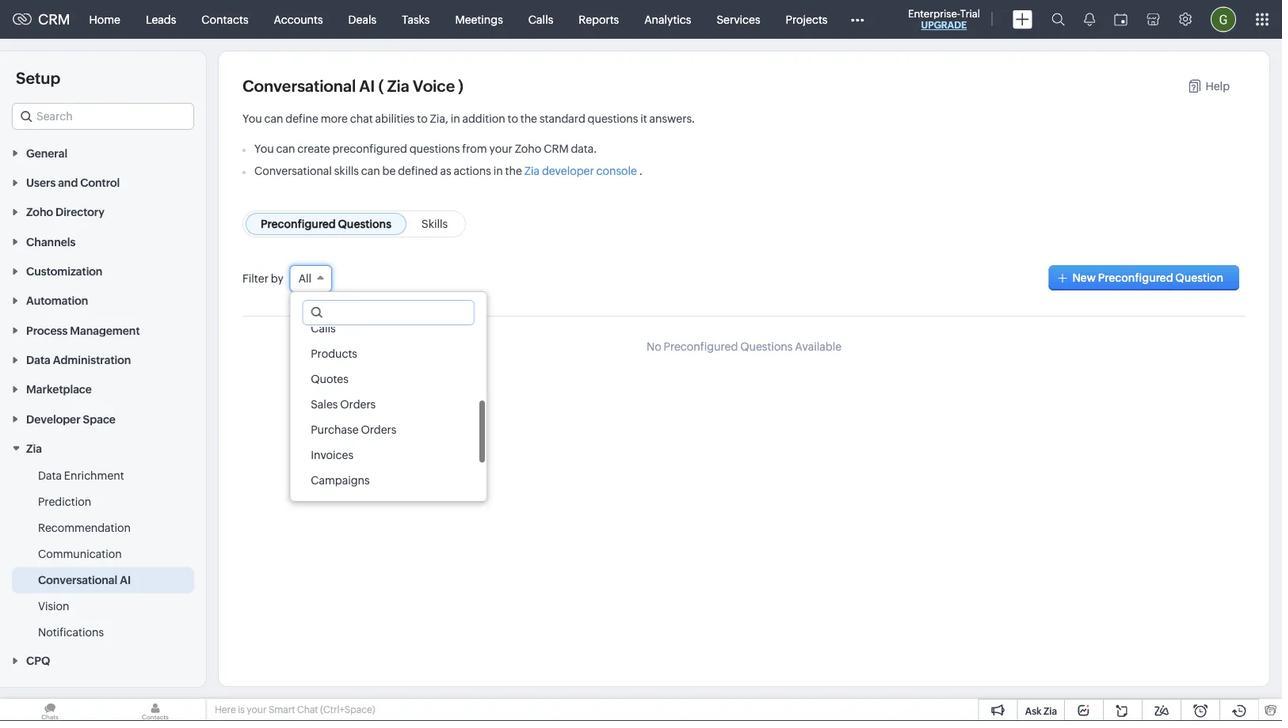 Task type: locate. For each thing, give the bounding box(es) containing it.
reports link
[[566, 0, 632, 38]]

data enrichment link
[[38, 468, 124, 484]]

conversational down communication
[[38, 574, 117, 587]]

contacts link
[[189, 0, 261, 38]]

conversational down 'create'
[[254, 164, 332, 177]]

your right from
[[489, 142, 513, 155]]

data enrichment
[[38, 470, 124, 482]]

to
[[417, 112, 428, 125], [507, 112, 518, 125]]

communication
[[38, 548, 122, 561]]

calls link
[[516, 0, 566, 38]]

0 vertical spatial the
[[520, 112, 537, 125]]

enterprise-trial upgrade
[[908, 8, 980, 31]]

addition
[[462, 112, 505, 125]]

filter by
[[242, 273, 284, 285]]

recommendation
[[38, 522, 131, 535]]

more
[[321, 112, 348, 125]]

1 vertical spatial orders
[[360, 424, 396, 437]]

preconfigured right no
[[664, 341, 738, 353]]

0 horizontal spatial ai
[[120, 574, 131, 587]]

0 horizontal spatial questions
[[409, 142, 460, 155]]

2 to from the left
[[507, 112, 518, 125]]

1 horizontal spatial ai
[[359, 77, 375, 95]]

questions up as
[[409, 142, 460, 155]]

communication link
[[38, 546, 122, 562]]

prediction link
[[38, 494, 91, 510]]

smart
[[269, 705, 295, 716]]

in right actions
[[493, 164, 503, 177]]

0 horizontal spatial your
[[247, 705, 267, 716]]

meetings link
[[442, 0, 516, 38]]

zia right ask
[[1043, 706, 1057, 717]]

conversational skills can be defined as actions in the zia developer console .
[[254, 164, 642, 177]]

you can define more chat abilities to zia, in addition to the standard questions it answers.
[[242, 112, 695, 125]]

profile element
[[1201, 0, 1246, 38]]

orders for sales orders
[[340, 399, 375, 411]]

0 vertical spatial preconfigured
[[1098, 272, 1173, 284]]

all
[[298, 273, 312, 285]]

campaigns option
[[291, 468, 487, 494]]

ask zia
[[1025, 706, 1057, 717]]

1 horizontal spatial in
[[493, 164, 503, 177]]

1 vertical spatial can
[[276, 142, 295, 155]]

projects
[[786, 13, 828, 26]]

calls inside calls option
[[310, 322, 335, 335]]

0 horizontal spatial preconfigured
[[664, 341, 738, 353]]

invoices
[[310, 449, 353, 462]]

1 vertical spatial you
[[254, 142, 274, 155]]

can
[[264, 112, 283, 125], [276, 142, 295, 155], [361, 164, 380, 177]]

1 horizontal spatial to
[[507, 112, 518, 125]]

question
[[1175, 272, 1223, 284]]

services link
[[704, 0, 773, 38]]

to right addition
[[507, 112, 518, 125]]

ai down communication
[[120, 574, 131, 587]]

0 horizontal spatial calls
[[310, 322, 335, 335]]

vision
[[38, 600, 69, 613]]

calls up products
[[310, 322, 335, 335]]

your
[[489, 142, 513, 155], [247, 705, 267, 716]]

questions
[[588, 112, 638, 125], [409, 142, 460, 155]]

profile image
[[1211, 7, 1236, 32]]

1 vertical spatial the
[[505, 164, 522, 177]]

(
[[378, 77, 384, 95]]

1 vertical spatial ai
[[120, 574, 131, 587]]

0 vertical spatial questions
[[588, 112, 638, 125]]

orders down sales orders option
[[360, 424, 396, 437]]

zia up data
[[26, 443, 42, 455]]

defined
[[398, 164, 438, 177]]

None text field
[[303, 301, 474, 325]]

the up the zoho
[[520, 112, 537, 125]]

conversational up define
[[242, 77, 356, 95]]

contacts image
[[105, 700, 205, 722]]

the down the zoho
[[505, 164, 522, 177]]

conversational for conversational ai
[[38, 574, 117, 587]]

.
[[639, 164, 642, 177]]

deals
[[348, 13, 376, 26]]

calendar image
[[1114, 13, 1128, 26]]

zia down the zoho
[[524, 164, 540, 177]]

0 vertical spatial ai
[[359, 77, 375, 95]]

from
[[462, 142, 487, 155]]

1 horizontal spatial preconfigured
[[1098, 272, 1173, 284]]

chat
[[350, 112, 373, 125]]

you left 'create'
[[254, 142, 274, 155]]

0 vertical spatial orders
[[340, 399, 375, 411]]

can for define
[[264, 112, 283, 125]]

preconfigured for new
[[1098, 272, 1173, 284]]

1 vertical spatial conversational
[[254, 164, 332, 177]]

crm left home link
[[38, 11, 70, 28]]

you
[[242, 112, 262, 125], [254, 142, 274, 155]]

the
[[520, 112, 537, 125], [505, 164, 522, 177]]

1 horizontal spatial questions
[[588, 112, 638, 125]]

ai
[[359, 77, 375, 95], [120, 574, 131, 587]]

ai left the (
[[359, 77, 375, 95]]

0 vertical spatial you
[[242, 112, 262, 125]]

0 vertical spatial can
[[264, 112, 283, 125]]

zia button
[[0, 434, 206, 463]]

0 vertical spatial calls
[[528, 13, 553, 26]]

sales orders
[[310, 399, 375, 411]]

services
[[717, 13, 760, 26]]

notifications
[[38, 627, 104, 639]]

in right zia,
[[451, 112, 460, 125]]

crm up developer
[[544, 142, 569, 155]]

zia right the (
[[387, 77, 409, 95]]

1 vertical spatial preconfigured
[[664, 341, 738, 353]]

deals link
[[336, 0, 389, 38]]

projects link
[[773, 0, 840, 38]]

your right is
[[247, 705, 267, 716]]

calls
[[528, 13, 553, 26], [310, 322, 335, 335]]

questions
[[740, 341, 793, 353]]

zia region
[[0, 463, 206, 646]]

1 horizontal spatial your
[[489, 142, 513, 155]]

0 horizontal spatial crm
[[38, 11, 70, 28]]

sales orders option
[[291, 392, 487, 418]]

conversational inside 'link'
[[38, 574, 117, 587]]

2 vertical spatial conversational
[[38, 574, 117, 587]]

calls inside calls link
[[528, 13, 553, 26]]

calls left the 'reports' link
[[528, 13, 553, 26]]

conversational for conversational ai ( zia voice )
[[242, 77, 356, 95]]

preconfigured right new
[[1098, 272, 1173, 284]]

crm
[[38, 11, 70, 28], [544, 142, 569, 155]]

to left zia,
[[417, 112, 428, 125]]

preconfigured
[[332, 142, 407, 155]]

zoho
[[515, 142, 541, 155]]

in
[[451, 112, 460, 125], [493, 164, 503, 177]]

define
[[285, 112, 318, 125]]

1 horizontal spatial crm
[[544, 142, 569, 155]]

orders up purchase orders
[[340, 399, 375, 411]]

preconfigured inside button
[[1098, 272, 1173, 284]]

can left 'create'
[[276, 142, 295, 155]]

can left define
[[264, 112, 283, 125]]

ai inside 'link'
[[120, 574, 131, 587]]

0 horizontal spatial in
[[451, 112, 460, 125]]

skills
[[334, 164, 359, 177]]

help
[[1205, 80, 1230, 93]]

quotes option
[[291, 367, 487, 392]]

list box containing calls
[[291, 316, 487, 519]]

can left be
[[361, 164, 380, 177]]

questions left it
[[588, 112, 638, 125]]

1 vertical spatial your
[[247, 705, 267, 716]]

1 horizontal spatial calls
[[528, 13, 553, 26]]

data.
[[571, 142, 597, 155]]

1 vertical spatial calls
[[310, 322, 335, 335]]

0 horizontal spatial to
[[417, 112, 428, 125]]

zia
[[387, 77, 409, 95], [524, 164, 540, 177], [26, 443, 42, 455], [1043, 706, 1057, 717]]

you left define
[[242, 112, 262, 125]]

list box
[[291, 316, 487, 519]]

0 vertical spatial conversational
[[242, 77, 356, 95]]



Task type: describe. For each thing, give the bounding box(es) containing it.
enrichment
[[64, 470, 124, 482]]

tasks
[[402, 13, 430, 26]]

setup
[[16, 69, 60, 87]]

is
[[238, 705, 245, 716]]

quotes
[[310, 373, 348, 386]]

leads
[[146, 13, 176, 26]]

here is your smart chat (ctrl+space)
[[215, 705, 375, 716]]

vendors option
[[291, 494, 487, 519]]

new preconfigured question button
[[1049, 265, 1239, 291]]

recommendation link
[[38, 520, 131, 536]]

abilities
[[375, 112, 415, 125]]

here
[[215, 705, 236, 716]]

vision link
[[38, 599, 69, 615]]

accounts
[[274, 13, 323, 26]]

campaigns
[[310, 475, 369, 487]]

data
[[38, 470, 62, 482]]

you for you can create preconfigured questions from your zoho crm data.
[[254, 142, 274, 155]]

0 vertical spatial your
[[489, 142, 513, 155]]

purchase orders option
[[291, 418, 487, 443]]

filter
[[242, 273, 268, 285]]

zia,
[[430, 112, 448, 125]]

purchase
[[310, 424, 358, 437]]

conversational ai link
[[38, 573, 131, 588]]

developer
[[542, 164, 594, 177]]

orders for purchase orders
[[360, 424, 396, 437]]

no
[[647, 341, 661, 353]]

create
[[297, 142, 330, 155]]

enterprise-
[[908, 8, 960, 19]]

products
[[310, 348, 357, 361]]

analytics
[[644, 13, 691, 26]]

)
[[458, 77, 464, 95]]

leads link
[[133, 0, 189, 38]]

0 vertical spatial in
[[451, 112, 460, 125]]

analytics link
[[632, 0, 704, 38]]

notifications link
[[38, 625, 104, 641]]

new
[[1072, 272, 1096, 284]]

reports
[[579, 13, 619, 26]]

vendors
[[310, 500, 353, 513]]

contacts
[[202, 13, 248, 26]]

2 vertical spatial can
[[361, 164, 380, 177]]

be
[[382, 164, 396, 177]]

preconfigured for no
[[664, 341, 738, 353]]

conversational ai ( zia voice )
[[242, 77, 464, 95]]

trial
[[960, 8, 980, 19]]

it
[[640, 112, 647, 125]]

chats image
[[0, 700, 100, 722]]

no preconfigured questions available
[[647, 341, 842, 353]]

(ctrl+space)
[[320, 705, 375, 716]]

products option
[[291, 341, 487, 367]]

home link
[[76, 0, 133, 38]]

1 vertical spatial crm
[[544, 142, 569, 155]]

you can create preconfigured questions from your zoho crm data.
[[254, 142, 597, 155]]

ask
[[1025, 706, 1042, 717]]

calls option
[[291, 316, 487, 341]]

available
[[795, 341, 842, 353]]

console
[[596, 164, 637, 177]]

new preconfigured question
[[1072, 272, 1223, 284]]

answers.
[[649, 112, 695, 125]]

purchase orders
[[310, 424, 396, 437]]

1 vertical spatial in
[[493, 164, 503, 177]]

1 to from the left
[[417, 112, 428, 125]]

home
[[89, 13, 120, 26]]

conversational ai
[[38, 574, 131, 587]]

ai for conversational ai
[[120, 574, 131, 587]]

voice
[[413, 77, 455, 95]]

as
[[440, 164, 451, 177]]

zia inside zia dropdown button
[[26, 443, 42, 455]]

ai for conversational ai ( zia voice )
[[359, 77, 375, 95]]

actions
[[454, 164, 491, 177]]

by
[[271, 273, 284, 285]]

invoices option
[[291, 443, 487, 468]]

prediction
[[38, 496, 91, 508]]

tasks link
[[389, 0, 442, 38]]

can for create
[[276, 142, 295, 155]]

conversational for conversational skills can be defined as actions in the zia developer console .
[[254, 164, 332, 177]]

upgrade
[[921, 20, 967, 31]]

sales
[[310, 399, 337, 411]]

1 vertical spatial questions
[[409, 142, 460, 155]]

crm link
[[13, 11, 70, 28]]

meetings
[[455, 13, 503, 26]]

accounts link
[[261, 0, 336, 38]]

you for you can define more chat abilities to zia, in addition to the standard questions it answers.
[[242, 112, 262, 125]]

All field
[[290, 265, 332, 292]]

0 vertical spatial crm
[[38, 11, 70, 28]]

chat
[[297, 705, 318, 716]]



Task type: vqa. For each thing, say whether or not it's contained in the screenshot.
"You can define more chat abilities to Zia, in addition to the standard questions it answers."
yes



